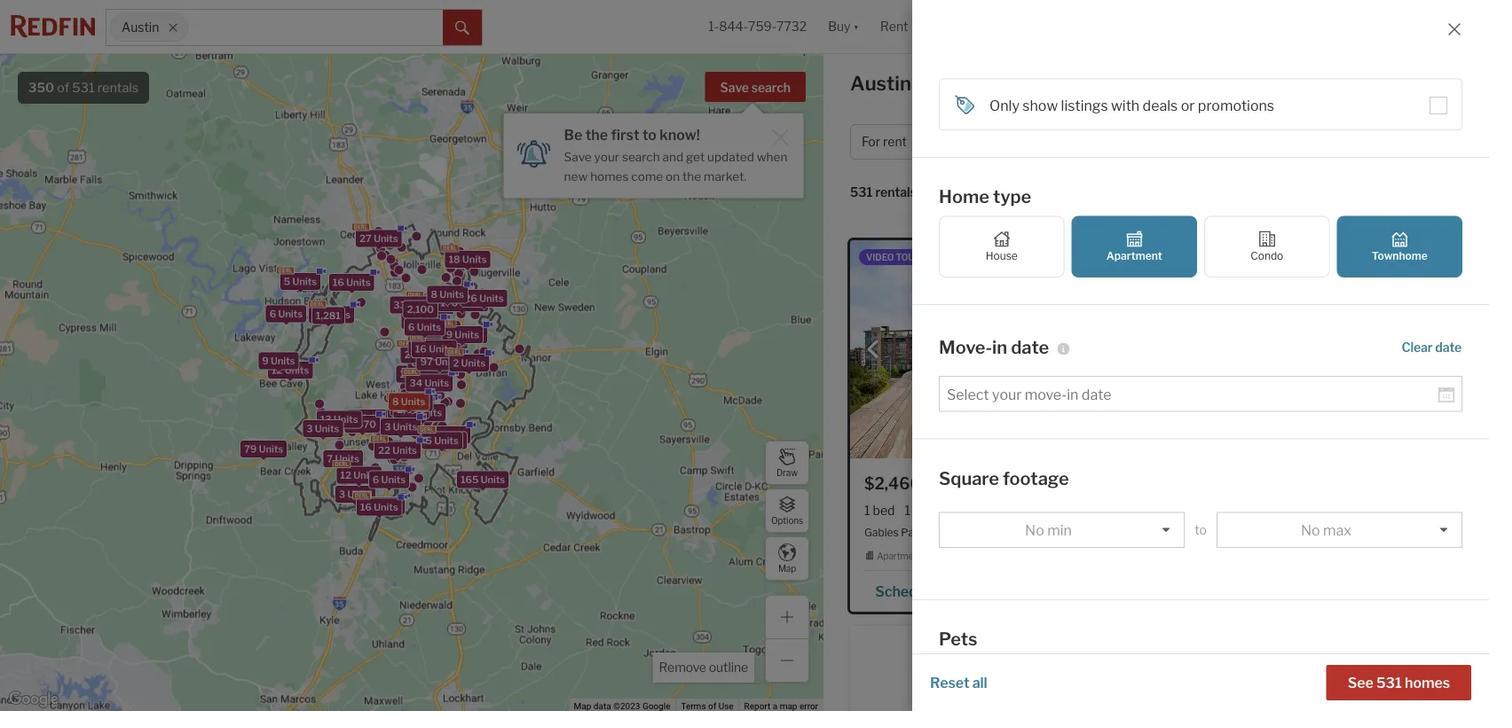 Task type: locate. For each thing, give the bounding box(es) containing it.
16 units down 34 units
[[404, 408, 442, 419]]

0 vertical spatial to
[[643, 126, 657, 143]]

1 horizontal spatial 2
[[453, 358, 459, 369]]

2 sq from the left
[[1338, 503, 1352, 518]]

3 up 22 on the left bottom of page
[[384, 422, 391, 433]]

ft up muraida
[[1022, 503, 1032, 518]]

condo
[[1251, 250, 1284, 263]]

1 horizontal spatial allowed
[[1279, 677, 1330, 695]]

no for no min
[[1025, 523, 1045, 540]]

option group
[[939, 217, 1463, 278]]

| left 111
[[947, 526, 950, 539]]

8 units down the '34'
[[392, 396, 425, 408]]

531 right of
[[72, 80, 95, 95]]

a right request
[[1249, 583, 1257, 600]]

1 horizontal spatial 5
[[426, 435, 432, 447]]

date right clear
[[1436, 341, 1462, 356]]

1 vertical spatial the
[[683, 169, 701, 184]]

3
[[384, 422, 391, 433], [306, 424, 313, 435], [339, 489, 345, 501]]

| left 214 on the right of page
[[1247, 526, 1250, 539]]

sq for 907
[[1006, 503, 1019, 518]]

1 horizontal spatial 5 units
[[426, 435, 459, 447]]

1 vertical spatial 6
[[408, 322, 415, 333]]

1 vertical spatial 27 units
[[405, 349, 443, 361]]

sandra
[[969, 526, 1004, 539]]

Apartment checkbox
[[1072, 217, 1197, 278]]

1 bath for 0-1 beds
[[1238, 503, 1273, 518]]

1
[[865, 503, 870, 518], [905, 503, 911, 518], [1191, 503, 1197, 518], [1238, 503, 1244, 518]]

2 (512) from the left
[[1326, 583, 1360, 600]]

to down 0-1 beds
[[1195, 523, 1207, 538]]

1 vertical spatial 531
[[850, 185, 873, 200]]

0 horizontal spatial 21
[[426, 436, 437, 447]]

0 vertical spatial 2
[[453, 358, 459, 369]]

1 bed
[[865, 503, 895, 518]]

type
[[993, 186, 1032, 208]]

1 sq from the left
[[1006, 503, 1019, 518]]

tour up pets on the right of the page
[[951, 583, 979, 600]]

3 1 from the left
[[1191, 503, 1197, 518]]

0 vertical spatial homes
[[590, 169, 629, 184]]

0 vertical spatial the
[[586, 126, 608, 143]]

photo of 164 hargraves dr, austin, tx 78737 image
[[1164, 626, 1460, 712]]

sq
[[1006, 503, 1019, 518], [1338, 503, 1352, 518]]

1 horizontal spatial search
[[752, 80, 791, 95]]

2 horizontal spatial 12
[[400, 369, 411, 380]]

footage
[[1003, 468, 1069, 490]]

111
[[952, 526, 967, 539]]

1 horizontal spatial sq
[[1338, 503, 1352, 518]]

updated
[[708, 150, 754, 164]]

reset all button
[[930, 666, 988, 701]]

16 units down 22 on the left bottom of page
[[360, 502, 398, 513]]

90 units
[[361, 501, 401, 512]]

(512)
[[1014, 583, 1048, 600], [1326, 583, 1360, 600]]

1 a from the left
[[940, 583, 948, 600]]

1 (512) from the left
[[1014, 583, 1048, 600]]

tour for request a tour
[[1260, 583, 1288, 600]]

1 left bed
[[865, 503, 870, 518]]

tour down 531 rentals
[[896, 252, 921, 263]]

a right schedule
[[940, 583, 948, 600]]

1 horizontal spatial 1 bath
[[1238, 503, 1273, 518]]

0 horizontal spatial ft
[[1022, 503, 1032, 518]]

78704
[[1421, 526, 1455, 539]]

austin, right way,
[[1075, 526, 1110, 539]]

9 up 79 units
[[262, 356, 269, 367]]

0 horizontal spatial 27 units
[[360, 233, 398, 244]]

0 vertical spatial apartment
[[1107, 250, 1163, 263]]

1 bath from the left
[[913, 503, 940, 518]]

a inside request a tour button
[[1249, 583, 1257, 600]]

0 vertical spatial save
[[720, 80, 749, 95]]

clear
[[1402, 341, 1433, 356]]

0 horizontal spatial 531
[[72, 80, 95, 95]]

map button
[[765, 537, 810, 581]]

0 vertical spatial 8 units
[[431, 289, 464, 301]]

tower
[[927, 526, 958, 539]]

2 bath from the left
[[1246, 503, 1273, 518]]

22
[[378, 445, 391, 457]]

5 units
[[284, 276, 317, 288], [426, 435, 459, 447]]

2,370
[[349, 419, 376, 430]]

0 horizontal spatial search
[[622, 150, 660, 164]]

0 horizontal spatial 2 units
[[396, 397, 429, 409]]

2 ft from the left
[[1355, 503, 1364, 518]]

photo of 214 barton springs rd, austin, tx 78704 image
[[1164, 241, 1460, 459]]

1 1 bath from the left
[[905, 503, 940, 518]]

1 bath up park
[[905, 503, 940, 518]]

search
[[752, 80, 791, 95], [622, 150, 660, 164]]

0 horizontal spatial 12
[[272, 365, 283, 376]]

clear date button
[[1401, 332, 1463, 363]]

6 units up 90 units
[[373, 475, 406, 486]]

tour for schedule a tour
[[951, 583, 979, 600]]

0 vertical spatial 5 units
[[284, 276, 317, 288]]

:
[[965, 185, 968, 200]]

show
[[1023, 98, 1058, 115]]

9 left the 97
[[411, 360, 418, 372]]

1 horizontal spatial 6
[[373, 475, 379, 486]]

homes right see
[[1405, 675, 1450, 692]]

(512) left 265-
[[1326, 583, 1360, 600]]

6388
[[1084, 583, 1123, 600]]

video down 531 rentals
[[866, 252, 894, 263]]

request
[[1190, 583, 1247, 600]]

1 horizontal spatial tx
[[1405, 526, 1419, 539]]

6 units up 29
[[408, 322, 441, 333]]

14
[[394, 402, 405, 414]]

27
[[360, 233, 372, 244], [405, 349, 417, 361]]

$2,460+ /mo
[[865, 474, 964, 494]]

2 vertical spatial 531
[[1377, 675, 1402, 692]]

849
[[1311, 503, 1335, 518]]

save up new
[[564, 150, 592, 164]]

austin left remove austin icon
[[122, 20, 159, 35]]

1 horizontal spatial no
[[1301, 523, 1321, 540]]

1 horizontal spatial 8 units
[[431, 289, 464, 301]]

ft for 623-849 sq ft
[[1355, 503, 1364, 518]]

1 up 'gables park tower'
[[905, 503, 911, 518]]

tour
[[951, 583, 979, 600], [1260, 583, 1288, 600]]

2 horizontal spatial 3
[[384, 422, 391, 433]]

tour right request
[[1260, 583, 1288, 600]]

schedule
[[875, 583, 938, 600]]

1 horizontal spatial homes
[[1405, 675, 1450, 692]]

0 horizontal spatial 6
[[270, 308, 276, 320]]

5 units up 15
[[284, 276, 317, 288]]

your
[[594, 150, 620, 164]]

1 vertical spatial homes
[[1405, 675, 1450, 692]]

remove
[[659, 661, 706, 676]]

7 units
[[327, 454, 360, 465]]

austin for austin
[[122, 20, 159, 35]]

5 units down 2,400 in the left of the page
[[426, 435, 459, 447]]

2 units down 29 units
[[453, 358, 486, 369]]

search down 759-
[[752, 80, 791, 95]]

homes down "your"
[[590, 169, 629, 184]]

1 horizontal spatial tour
[[1260, 583, 1288, 600]]

1 horizontal spatial 6 units
[[373, 475, 406, 486]]

15 units
[[313, 310, 351, 321]]

1 horizontal spatial 531
[[850, 185, 873, 200]]

(512) left '523-'
[[1014, 583, 1048, 600]]

a for schedule
[[940, 583, 948, 600]]

to right first
[[643, 126, 657, 143]]

1 horizontal spatial austin,
[[1368, 526, 1402, 539]]

1 horizontal spatial 8
[[431, 289, 438, 301]]

6 left 15
[[270, 308, 276, 320]]

allowed right cats
[[1279, 677, 1330, 695]]

search up "come"
[[622, 150, 660, 164]]

2,754
[[439, 430, 467, 441]]

2 no from the left
[[1301, 523, 1321, 540]]

(512) 523-6388
[[1014, 583, 1123, 600]]

no down 849
[[1301, 523, 1321, 540]]

1 vertical spatial search
[[622, 150, 660, 164]]

0 horizontal spatial tx
[[1112, 526, 1126, 539]]

bath up park
[[913, 503, 940, 518]]

see
[[1348, 675, 1374, 692]]

no for no max
[[1301, 523, 1321, 540]]

0 vertical spatial search
[[752, 80, 791, 95]]

save down 844-
[[720, 80, 749, 95]]

1 left beds
[[1191, 503, 1197, 518]]

1 horizontal spatial to
[[1195, 523, 1207, 538]]

0 horizontal spatial sq
[[1006, 503, 1019, 518]]

allowed for cats allowed
[[1279, 677, 1330, 695]]

0 horizontal spatial (512)
[[1014, 583, 1048, 600]]

1 bath
[[905, 503, 940, 518], [1238, 503, 1273, 518]]

rentals down for rent button
[[876, 185, 917, 200]]

the right be
[[586, 126, 608, 143]]

sq up max
[[1338, 503, 1352, 518]]

|
[[947, 526, 950, 539], [1247, 526, 1250, 539]]

33
[[393, 300, 406, 311]]

1 right beds
[[1238, 503, 1244, 518]]

units
[[374, 233, 398, 244], [462, 254, 487, 265], [292, 276, 317, 288], [346, 277, 371, 288], [440, 289, 464, 301], [479, 293, 504, 304], [460, 297, 485, 309], [408, 300, 433, 311], [425, 301, 450, 312], [278, 308, 303, 320], [326, 310, 351, 321], [420, 315, 445, 327], [417, 322, 441, 333], [455, 329, 479, 341], [459, 329, 484, 341], [440, 338, 464, 350], [427, 342, 452, 353], [429, 344, 453, 355], [419, 349, 443, 361], [271, 356, 295, 367], [435, 356, 460, 368], [461, 358, 486, 369], [420, 360, 445, 372], [285, 365, 309, 376], [413, 369, 438, 380], [425, 378, 449, 389], [401, 396, 425, 408], [405, 397, 429, 409], [407, 402, 432, 414], [418, 408, 442, 419], [359, 413, 384, 424], [334, 414, 358, 425], [393, 422, 417, 433], [315, 424, 339, 435], [434, 435, 459, 447], [439, 436, 463, 447], [259, 444, 283, 455], [393, 445, 417, 457], [335, 454, 360, 465], [353, 470, 378, 481], [381, 475, 406, 486], [481, 475, 505, 486], [347, 489, 372, 501], [377, 501, 401, 512], [374, 502, 398, 513]]

0 horizontal spatial austin,
[[1075, 526, 1110, 539]]

6 units left 15
[[270, 308, 303, 320]]

0 horizontal spatial a
[[940, 583, 948, 600]]

of
[[57, 80, 69, 95]]

ft up rd,
[[1355, 503, 1364, 518]]

0 horizontal spatial 1 bath
[[905, 503, 940, 518]]

2 tour from the left
[[1260, 583, 1288, 600]]

1 vertical spatial 5
[[426, 435, 432, 447]]

allowed for dogs allowed
[[1003, 677, 1055, 695]]

14 units
[[394, 402, 432, 414]]

0 vertical spatial 21 units
[[446, 329, 484, 341]]

2 horizontal spatial 6 units
[[408, 322, 441, 333]]

see 531 homes
[[1348, 675, 1450, 692]]

1 horizontal spatial video
[[1249, 252, 1277, 263]]

2 horizontal spatial 531
[[1377, 675, 1402, 692]]

1 horizontal spatial 27
[[405, 349, 417, 361]]

0 vertical spatial austin
[[122, 20, 159, 35]]

/mo
[[934, 474, 964, 494]]

save inside save your search and get updated when new homes come on the market.
[[564, 150, 592, 164]]

1 horizontal spatial ft
[[1355, 503, 1364, 518]]

submit search image
[[455, 21, 470, 35]]

21 left 2,754
[[426, 436, 437, 447]]

beds
[[1200, 503, 1228, 518]]

6 units
[[270, 308, 303, 320], [408, 322, 441, 333], [373, 475, 406, 486]]

dogs allowed
[[966, 677, 1055, 695]]

apartment down 'gables park tower'
[[877, 551, 922, 562]]

1 horizontal spatial austin
[[850, 71, 912, 95]]

1 ft from the left
[[1022, 503, 1032, 518]]

search inside 'button'
[[752, 80, 791, 95]]

1 horizontal spatial (512)
[[1326, 583, 1360, 600]]

0 horizontal spatial 3
[[306, 424, 313, 435]]

request a tour button
[[1178, 577, 1307, 603]]

1 vertical spatial rentals
[[876, 185, 917, 200]]

0 horizontal spatial tour
[[951, 583, 979, 600]]

1 horizontal spatial rentals
[[876, 185, 917, 200]]

1 vertical spatial 5 units
[[426, 435, 459, 447]]

1 horizontal spatial the
[[683, 169, 701, 184]]

165 units
[[461, 475, 505, 486]]

16 units up 15 units
[[333, 277, 371, 288]]

1 tx from the left
[[1112, 526, 1126, 539]]

allowed right dogs at the bottom of page
[[1003, 677, 1055, 695]]

21 units down '176 units'
[[446, 329, 484, 341]]

656-
[[949, 503, 979, 518]]

0344
[[1396, 583, 1435, 600]]

9 right 13
[[350, 413, 357, 424]]

tour right &
[[1279, 252, 1304, 263]]

on
[[666, 169, 680, 184]]

5
[[284, 276, 290, 288], [426, 435, 432, 447]]

austin up for rent
[[850, 71, 912, 95]]

0 horizontal spatial austin
[[122, 20, 159, 35]]

8
[[431, 289, 438, 301], [392, 396, 399, 408]]

1 vertical spatial 8
[[392, 396, 399, 408]]

1 horizontal spatial 3
[[339, 489, 345, 501]]

0 horizontal spatial the
[[586, 126, 608, 143]]

0 vertical spatial 27 units
[[360, 233, 398, 244]]

1 horizontal spatial 2 units
[[453, 358, 486, 369]]

the right on
[[683, 169, 701, 184]]

sq for 849
[[1338, 503, 1352, 518]]

0 vertical spatial 27
[[360, 233, 372, 244]]

None search field
[[188, 10, 443, 45]]

1 horizontal spatial save
[[720, 80, 749, 95]]

16 units up 97 units
[[415, 344, 453, 355]]

rentals right of
[[97, 80, 139, 95]]

13
[[320, 414, 332, 425]]

the inside save your search and get updated when new homes come on the market.
[[683, 169, 701, 184]]

the
[[1178, 526, 1197, 539]]

8 units up '11 units'
[[431, 289, 464, 301]]

video right &
[[1249, 252, 1277, 263]]

759-
[[748, 19, 777, 34]]

photo of 111 sandra muraida way, austin, tx 78703 image
[[850, 241, 1147, 459]]

12
[[272, 365, 283, 376], [400, 369, 411, 380], [340, 470, 351, 481]]

1 vertical spatial austin
[[850, 71, 912, 95]]

apartment left deal
[[1107, 250, 1163, 263]]

1 vertical spatial 6 units
[[408, 322, 441, 333]]

tx left 78703
[[1112, 526, 1126, 539]]

1 horizontal spatial |
[[1247, 526, 1250, 539]]

1 vertical spatial 2 units
[[396, 397, 429, 409]]

listings
[[1061, 98, 1108, 115]]

1 tour from the left
[[951, 583, 979, 600]]

1 bath up 214 on the right of page
[[1238, 503, 1273, 518]]

a inside schedule a tour button
[[940, 583, 948, 600]]

0 horizontal spatial 5
[[284, 276, 290, 288]]

2 a from the left
[[1249, 583, 1257, 600]]

6 up 90 units
[[373, 475, 379, 486]]

0 horizontal spatial 6 units
[[270, 308, 303, 320]]

3 left 90 in the left bottom of the page
[[339, 489, 345, 501]]

1 no from the left
[[1025, 523, 1045, 540]]

9
[[446, 329, 453, 341], [262, 356, 269, 367], [411, 360, 418, 372], [350, 413, 357, 424]]

2 units down the '34'
[[396, 397, 429, 409]]

save inside "save search" 'button'
[[720, 80, 749, 95]]

6 down 2,100
[[408, 322, 415, 333]]

531 right see
[[1377, 675, 1402, 692]]

2 1 bath from the left
[[1238, 503, 1273, 518]]

(512) 523-6388 link
[[997, 575, 1133, 605]]

date right in
[[1011, 337, 1049, 358]]

2 vertical spatial 6
[[373, 475, 379, 486]]

0 horizontal spatial tour
[[896, 252, 921, 263]]

no left min
[[1025, 523, 1045, 540]]

2 vertical spatial 6 units
[[373, 475, 406, 486]]

1 horizontal spatial tour
[[1279, 252, 1304, 263]]

$2,460+
[[865, 474, 931, 494]]

for
[[862, 134, 881, 149]]

bath up 214 on the right of page
[[1246, 503, 1273, 518]]

(512) 265-0344 link
[[1307, 575, 1446, 605]]

austin, right rd,
[[1368, 526, 1402, 539]]

bed
[[873, 503, 895, 518]]

rent
[[883, 134, 907, 149]]

all
[[973, 675, 988, 692]]

tx left the 78704
[[1405, 526, 1419, 539]]

21 units down 14 units
[[426, 436, 463, 447]]

21 right 29
[[446, 329, 457, 341]]

1 allowed from the left
[[1003, 677, 1055, 695]]

sq right 907
[[1006, 503, 1019, 518]]

0 vertical spatial 21
[[446, 329, 457, 341]]

1 vertical spatial 8 units
[[392, 396, 425, 408]]

3 left 13
[[306, 424, 313, 435]]

16
[[333, 277, 344, 288], [415, 344, 427, 355], [404, 408, 416, 419], [360, 502, 372, 513]]

park
[[901, 526, 924, 539]]

34
[[410, 378, 423, 389]]

1 vertical spatial apartment
[[877, 551, 922, 562]]

for rent
[[862, 134, 907, 149]]

78703
[[1128, 526, 1162, 539]]

531 down for on the right of the page
[[850, 185, 873, 200]]

2 allowed from the left
[[1279, 677, 1330, 695]]

1 horizontal spatial apartment
[[1107, 250, 1163, 263]]



Task type: describe. For each thing, give the bounding box(es) containing it.
1-844-759-7732 link
[[709, 19, 807, 34]]

0 horizontal spatial 8
[[392, 396, 399, 408]]

11
[[414, 301, 423, 312]]

1 vertical spatial 21 units
[[426, 436, 463, 447]]

844-
[[719, 19, 748, 34]]

4 1 from the left
[[1238, 503, 1244, 518]]

18
[[449, 254, 460, 265]]

3 units down 14
[[384, 422, 417, 433]]

0 horizontal spatial 12 units
[[272, 365, 309, 376]]

recommended
[[970, 185, 1060, 200]]

Condo checkbox
[[1205, 217, 1330, 278]]

29
[[425, 338, 437, 350]]

no min
[[1025, 523, 1072, 540]]

11 units
[[414, 301, 450, 312]]

clear date
[[1402, 341, 1462, 356]]

search inside save your search and get updated when new homes come on the market.
[[622, 150, 660, 164]]

0 vertical spatial 8
[[431, 289, 438, 301]]

options
[[771, 516, 803, 527]]

&
[[1240, 252, 1247, 263]]

ft for 656-907 sq ft
[[1022, 503, 1032, 518]]

remove outline button
[[653, 653, 755, 684]]

9 right 29
[[446, 329, 453, 341]]

see 531 homes button
[[1327, 666, 1472, 701]]

1-844-759-7732
[[709, 19, 807, 34]]

previous button image
[[865, 341, 882, 359]]

531 rentals
[[850, 185, 917, 200]]

1 vertical spatial 2
[[396, 397, 403, 409]]

97 units
[[420, 356, 460, 368]]

or
[[1181, 98, 1195, 115]]

only show listings with deals or promotions
[[990, 98, 1275, 115]]

Select your move-in date text field
[[947, 387, 1439, 404]]

2 video from the left
[[1249, 252, 1277, 263]]

move-
[[939, 337, 993, 358]]

cats
[[1245, 677, 1276, 695]]

options button
[[765, 489, 810, 533]]

2 tx from the left
[[1405, 526, 1419, 539]]

165
[[461, 475, 479, 486]]

home type
[[939, 186, 1032, 208]]

350
[[28, 80, 54, 95]]

bath for 623-849 sq ft
[[1246, 503, 1273, 518]]

be the first to know!
[[564, 126, 700, 143]]

2 tour from the left
[[1279, 252, 1304, 263]]

18 units
[[449, 254, 487, 265]]

rentals
[[916, 71, 987, 95]]

pets
[[939, 629, 978, 651]]

homes inside save your search and get updated when new homes come on the market.
[[590, 169, 629, 184]]

save for save your search and get updated when new homes come on the market.
[[564, 150, 592, 164]]

0 horizontal spatial rentals
[[97, 80, 139, 95]]

623-849 sq ft
[[1282, 503, 1364, 518]]

1 vertical spatial 21
[[426, 436, 437, 447]]

square footage
[[939, 468, 1069, 490]]

1 horizontal spatial 12
[[340, 470, 351, 481]]

3d & video tour
[[1226, 252, 1304, 263]]

7732
[[777, 19, 807, 34]]

265-
[[1363, 583, 1396, 600]]

gables
[[865, 526, 899, 539]]

market.
[[704, 169, 747, 184]]

1 1 from the left
[[865, 503, 870, 518]]

0 vertical spatial 5
[[284, 276, 290, 288]]

way,
[[1049, 526, 1073, 539]]

schedule a tour
[[875, 583, 979, 600]]

0 vertical spatial 2 units
[[453, 358, 486, 369]]

homes inside button
[[1405, 675, 1450, 692]]

gables park tower
[[865, 526, 958, 539]]

video tour
[[866, 252, 921, 263]]

1 tour from the left
[[896, 252, 921, 263]]

bath for 656-907 sq ft
[[913, 503, 940, 518]]

1-
[[709, 19, 719, 34]]

recommended button
[[968, 184, 1074, 201]]

2 | from the left
[[1247, 526, 1250, 539]]

date inside clear date button
[[1436, 341, 1462, 356]]

draw button
[[765, 441, 810, 486]]

97
[[420, 356, 433, 368]]

austin for austin rentals
[[850, 71, 912, 95]]

request a tour
[[1190, 583, 1288, 600]]

0 vertical spatial 6 units
[[270, 308, 303, 320]]

remove austin image
[[168, 22, 178, 33]]

0 horizontal spatial apartment
[[877, 551, 922, 562]]

2 horizontal spatial 12 units
[[400, 369, 438, 380]]

Townhome checkbox
[[1337, 217, 1463, 278]]

come
[[631, 169, 663, 184]]

33 units
[[393, 300, 433, 311]]

1 vertical spatial 27
[[405, 349, 417, 361]]

outline
[[709, 661, 748, 676]]

0-1 beds
[[1178, 503, 1228, 518]]

with
[[1111, 98, 1140, 115]]

26
[[465, 293, 477, 304]]

1 austin, from the left
[[1075, 526, 1110, 539]]

a for request
[[1249, 583, 1257, 600]]

1,281
[[316, 310, 341, 322]]

1 video from the left
[[866, 252, 894, 263]]

and
[[663, 150, 684, 164]]

907
[[979, 503, 1003, 518]]

43
[[412, 342, 425, 353]]

2 austin, from the left
[[1368, 526, 1402, 539]]

min
[[1048, 523, 1072, 540]]

draw
[[777, 468, 798, 479]]

3 units down 7 units
[[339, 489, 372, 501]]

for rent button
[[850, 124, 941, 160]]

get
[[686, 150, 705, 164]]

1 vertical spatial to
[[1195, 523, 1207, 538]]

1 horizontal spatial 12 units
[[340, 470, 378, 481]]

deal
[[1180, 252, 1204, 263]]

0 horizontal spatial 5 units
[[284, 276, 317, 288]]

apartment inside 'checkbox'
[[1107, 250, 1163, 263]]

austin rentals
[[850, 71, 987, 95]]

cats allowed
[[1245, 677, 1330, 695]]

only
[[990, 98, 1020, 115]]

2 1 from the left
[[905, 503, 911, 518]]

3 units up the '7'
[[306, 424, 339, 435]]

option group containing house
[[939, 217, 1463, 278]]

0-
[[1178, 503, 1191, 518]]

0 horizontal spatial 27
[[360, 233, 372, 244]]

1 | from the left
[[947, 526, 950, 539]]

be the first to know! dialog
[[504, 103, 804, 198]]

623-
[[1282, 503, 1311, 518]]

79 units
[[244, 444, 283, 455]]

rd,
[[1350, 526, 1366, 539]]

remove outline
[[659, 661, 748, 676]]

(512) for (512) 523-6388
[[1014, 583, 1048, 600]]

first
[[611, 126, 640, 143]]

1 bath for 1 bed
[[905, 503, 940, 518]]

531 inside button
[[1377, 675, 1402, 692]]

max
[[1324, 523, 1352, 540]]

1 horizontal spatial 21
[[446, 329, 457, 341]]

to inside be the first to know! dialog
[[643, 126, 657, 143]]

map region
[[0, 50, 876, 712]]

0 vertical spatial 531
[[72, 80, 95, 95]]

90
[[361, 501, 375, 512]]

0 horizontal spatial date
[[1011, 337, 1049, 358]]

google image
[[4, 689, 63, 712]]

when
[[757, 150, 788, 164]]

35
[[405, 315, 418, 327]]

catherine
[[1200, 526, 1248, 539]]

save for save search
[[720, 80, 749, 95]]

214
[[1253, 526, 1271, 539]]

the catherine | 214 barton springs rd, austin, tx 78704
[[1178, 526, 1455, 539]]

home
[[939, 186, 990, 208]]

House checkbox
[[939, 217, 1065, 278]]

(512) for (512) 265-0344
[[1326, 583, 1360, 600]]

79
[[244, 444, 257, 455]]

barton
[[1273, 526, 1307, 539]]

| 111 sandra muraida way, austin, tx 78703
[[947, 526, 1162, 539]]



Task type: vqa. For each thing, say whether or not it's contained in the screenshot.
do
no



